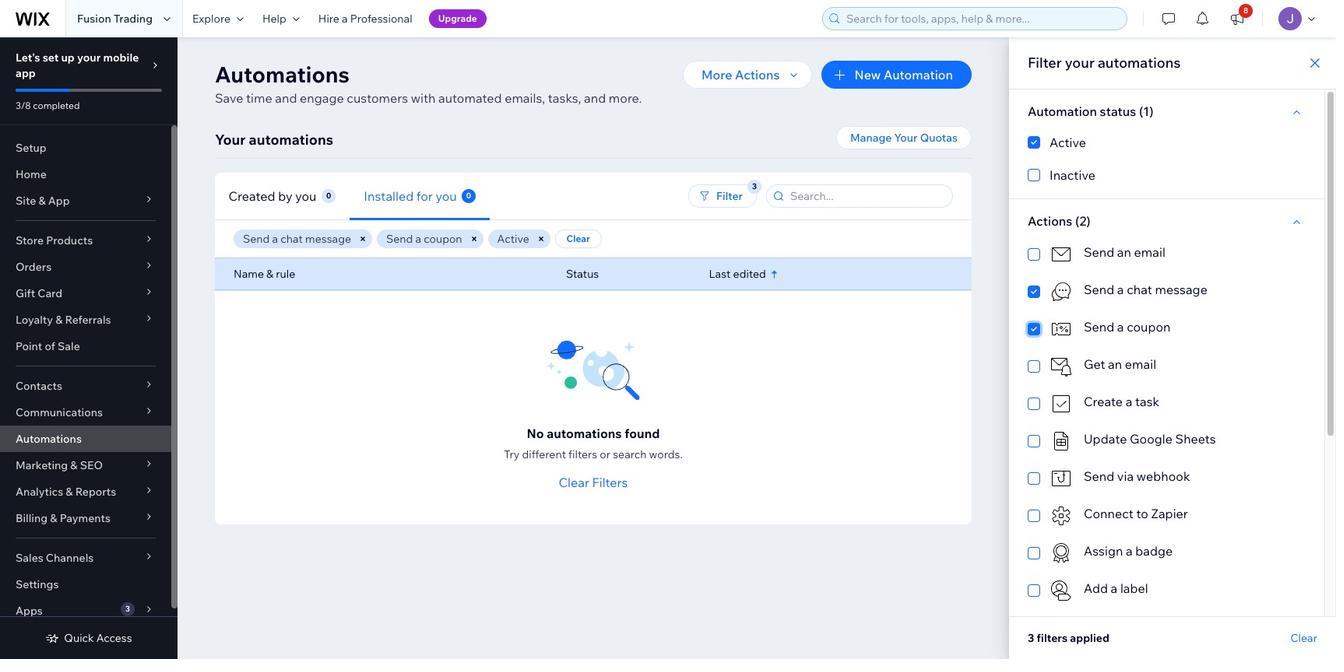 Task type: locate. For each thing, give the bounding box(es) containing it.
category image left get
[[1050, 355, 1074, 379]]

hire a professional
[[319, 12, 413, 26]]

create a task
[[1084, 394, 1160, 410]]

email for send an email
[[1135, 245, 1166, 260]]

1 horizontal spatial automation
[[1028, 104, 1098, 119]]

0 for created by you
[[326, 190, 331, 201]]

1 vertical spatial automations
[[249, 131, 333, 149]]

chat up rule
[[281, 232, 303, 246]]

installed for you
[[364, 188, 457, 204]]

update
[[1084, 432, 1128, 447]]

1 vertical spatial send a coupon
[[1084, 319, 1171, 335]]

let's
[[16, 51, 40, 65]]

3 up access
[[125, 605, 130, 615]]

message inside checkbox
[[1156, 282, 1208, 298]]

an right get
[[1109, 357, 1123, 372]]

send down (2) at right
[[1084, 245, 1115, 260]]

send for send via webhook checkbox
[[1084, 469, 1115, 485]]

1 vertical spatial an
[[1109, 357, 1123, 372]]

0 vertical spatial automation
[[884, 67, 954, 83]]

trading
[[114, 12, 153, 26]]

send a coupon down for
[[386, 232, 462, 246]]

1 your from the left
[[215, 131, 246, 149]]

1 horizontal spatial coupon
[[1127, 319, 1171, 335]]

1 vertical spatial active
[[498, 232, 530, 246]]

clear
[[567, 233, 590, 245], [559, 475, 590, 491], [1291, 632, 1318, 646]]

1 horizontal spatial send a coupon
[[1084, 319, 1171, 335]]

1 horizontal spatial your
[[895, 131, 918, 145]]

set
[[43, 51, 59, 65]]

0 horizontal spatial automations
[[249, 131, 333, 149]]

0 horizontal spatial filter
[[717, 189, 743, 203]]

clear filters button
[[559, 474, 628, 492]]

0 vertical spatial automations
[[215, 61, 350, 88]]

automations for automations
[[16, 432, 82, 446]]

0 vertical spatial email
[[1135, 245, 1166, 260]]

1 horizontal spatial filters
[[1037, 632, 1068, 646]]

send a coupon up get an email
[[1084, 319, 1171, 335]]

0 vertical spatial automations
[[1098, 54, 1181, 72]]

connect to zapier
[[1084, 506, 1189, 522]]

1 horizontal spatial filter
[[1028, 54, 1062, 72]]

0 horizontal spatial automation
[[884, 67, 954, 83]]

category image for add a label
[[1050, 580, 1074, 603]]

communications button
[[0, 400, 171, 426]]

1 horizontal spatial automations
[[215, 61, 350, 88]]

0 for installed for you
[[466, 190, 471, 201]]

0 horizontal spatial chat
[[281, 232, 303, 246]]

apps
[[16, 605, 43, 619]]

reports
[[75, 485, 116, 499]]

filter
[[1028, 54, 1062, 72], [717, 189, 743, 203]]

store
[[16, 234, 44, 248]]

coupon
[[424, 232, 462, 246], [1127, 319, 1171, 335]]

an for send
[[1118, 245, 1132, 260]]

your inside let's set up your mobile app
[[77, 51, 101, 65]]

email
[[1135, 245, 1166, 260], [1126, 357, 1157, 372]]

actions inside dropdown button
[[736, 67, 780, 83]]

1 vertical spatial send a chat message
[[1084, 282, 1208, 298]]

category image left the connect
[[1050, 505, 1074, 528]]

& inside popup button
[[70, 459, 78, 473]]

category image for update google sheets
[[1050, 430, 1074, 453]]

products
[[46, 234, 93, 248]]

marketing & seo button
[[0, 453, 171, 479]]

a down send an email
[[1118, 282, 1125, 298]]

2 you from the left
[[436, 188, 457, 204]]

actions left (2) at right
[[1028, 213, 1073, 229]]

send a coupon
[[386, 232, 462, 246], [1084, 319, 1171, 335]]

sale
[[58, 340, 80, 354]]

2 vertical spatial automations
[[547, 426, 622, 442]]

tab list
[[215, 173, 600, 220]]

automation status (1)
[[1028, 104, 1154, 119]]

& right billing
[[50, 512, 57, 526]]

a right hire
[[342, 12, 348, 26]]

category image for send a coupon
[[1050, 318, 1074, 341]]

you
[[296, 188, 317, 204], [436, 188, 457, 204]]

you right by
[[296, 188, 317, 204]]

1 vertical spatial filters
[[1037, 632, 1068, 646]]

2 category image from the top
[[1050, 355, 1074, 379]]

1 vertical spatial email
[[1126, 357, 1157, 372]]

& left rule
[[267, 267, 274, 281]]

and right time
[[275, 90, 297, 106]]

automation right new
[[884, 67, 954, 83]]

1 vertical spatial automations
[[16, 432, 82, 446]]

task
[[1136, 394, 1160, 410]]

an up 'send a chat message' checkbox
[[1118, 245, 1132, 260]]

active
[[1050, 135, 1087, 150], [498, 232, 530, 246]]

filter your automations
[[1028, 54, 1181, 72]]

filters left applied
[[1037, 632, 1068, 646]]

category image for create a task
[[1050, 393, 1074, 416]]

3 category image from the top
[[1050, 393, 1074, 416]]

3/8 completed
[[16, 100, 80, 111]]

2 vertical spatial category image
[[1050, 505, 1074, 528]]

& for name
[[267, 267, 274, 281]]

category image for send an email
[[1050, 243, 1074, 266]]

0
[[326, 190, 331, 201], [466, 190, 471, 201]]

0 horizontal spatial your
[[215, 131, 246, 149]]

Active checkbox
[[1028, 133, 1307, 152]]

billing & payments
[[16, 512, 111, 526]]

contacts button
[[0, 373, 171, 400]]

actions right more
[[736, 67, 780, 83]]

send a chat message
[[243, 232, 351, 246], [1084, 282, 1208, 298]]

automations up time
[[215, 61, 350, 88]]

1 vertical spatial clear button
[[1291, 632, 1318, 646]]

send for 'send a chat message' checkbox
[[1084, 282, 1115, 298]]

Add a label checkbox
[[1028, 580, 1307, 603]]

send a chat message up rule
[[243, 232, 351, 246]]

1 vertical spatial message
[[1156, 282, 1208, 298]]

email up task
[[1126, 357, 1157, 372]]

automations inside sidebar element
[[16, 432, 82, 446]]

message down send an email "option"
[[1156, 282, 1208, 298]]

send inside option
[[1084, 319, 1115, 335]]

status
[[1101, 104, 1137, 119]]

1 category image from the top
[[1050, 280, 1074, 304]]

filter inside button
[[717, 189, 743, 203]]

1 horizontal spatial automations
[[547, 426, 622, 442]]

(1)
[[1140, 104, 1154, 119]]

applied
[[1071, 632, 1110, 646]]

Update Google Sheets checkbox
[[1028, 430, 1307, 453]]

& right site at the left
[[38, 194, 46, 208]]

&
[[38, 194, 46, 208], [267, 267, 274, 281], [55, 313, 63, 327], [70, 459, 78, 473], [66, 485, 73, 499], [50, 512, 57, 526]]

1 vertical spatial coupon
[[1127, 319, 1171, 335]]

0 vertical spatial clear
[[567, 233, 590, 245]]

more
[[702, 67, 733, 83]]

email up 'send a chat message' checkbox
[[1135, 245, 1166, 260]]

2 your from the left
[[895, 131, 918, 145]]

5 category image from the top
[[1050, 467, 1074, 491]]

a right add
[[1111, 581, 1118, 597]]

last
[[709, 267, 731, 281]]

send a coupon inside "send a coupon" option
[[1084, 319, 1171, 335]]

3 for 3 filters applied
[[1028, 632, 1035, 646]]

gift card button
[[0, 280, 171, 307]]

2 0 from the left
[[466, 190, 471, 201]]

and left more.
[[584, 90, 606, 106]]

try
[[504, 448, 520, 462]]

automation
[[884, 67, 954, 83], [1028, 104, 1098, 119]]

clear button
[[555, 230, 602, 249], [1291, 632, 1318, 646]]

0 horizontal spatial clear button
[[555, 230, 602, 249]]

category image for send via webhook
[[1050, 467, 1074, 491]]

1 horizontal spatial send a chat message
[[1084, 282, 1208, 298]]

save
[[215, 90, 243, 106]]

your right up
[[77, 51, 101, 65]]

your down save
[[215, 131, 246, 149]]

assign
[[1084, 544, 1124, 559]]

3 category image from the top
[[1050, 505, 1074, 528]]

0 vertical spatial send a chat message
[[243, 232, 351, 246]]

4 category image from the top
[[1050, 430, 1074, 453]]

loyalty & referrals
[[16, 313, 111, 327]]

automations up marketing
[[16, 432, 82, 446]]

message
[[305, 232, 351, 246], [1156, 282, 1208, 298]]

a inside checkbox
[[1118, 282, 1125, 298]]

category image down actions (2)
[[1050, 280, 1074, 304]]

a
[[342, 12, 348, 26], [272, 232, 278, 246], [416, 232, 422, 246], [1118, 282, 1125, 298], [1118, 319, 1125, 335], [1126, 394, 1133, 410], [1127, 544, 1133, 559], [1111, 581, 1118, 597]]

1 horizontal spatial you
[[436, 188, 457, 204]]

1 horizontal spatial 3
[[1028, 632, 1035, 646]]

1 vertical spatial category image
[[1050, 355, 1074, 379]]

chat down send an email
[[1127, 282, 1153, 298]]

& left seo
[[70, 459, 78, 473]]

your up automation status (1) at the right
[[1066, 54, 1095, 72]]

category image
[[1050, 280, 1074, 304], [1050, 355, 1074, 379], [1050, 505, 1074, 528]]

you right for
[[436, 188, 457, 204]]

send up name
[[243, 232, 270, 246]]

orders button
[[0, 254, 171, 280]]

3 inside sidebar element
[[125, 605, 130, 615]]

automations for automations save time and engage customers with automated emails, tasks, and more.
[[215, 61, 350, 88]]

explore
[[192, 12, 231, 26]]

3
[[125, 605, 130, 615], [1028, 632, 1035, 646]]

up
[[61, 51, 75, 65]]

filter for filter
[[717, 189, 743, 203]]

automations down the engage
[[249, 131, 333, 149]]

6 category image from the top
[[1050, 542, 1074, 566]]

0 vertical spatial actions
[[736, 67, 780, 83]]

0 vertical spatial filters
[[569, 448, 598, 462]]

send down installed for you
[[386, 232, 413, 246]]

1 you from the left
[[296, 188, 317, 204]]

0 right by
[[326, 190, 331, 201]]

0 vertical spatial 3
[[125, 605, 130, 615]]

tasks,
[[548, 90, 582, 106]]

0 horizontal spatial you
[[296, 188, 317, 204]]

0 horizontal spatial send a coupon
[[386, 232, 462, 246]]

1 vertical spatial chat
[[1127, 282, 1153, 298]]

Assign a badge checkbox
[[1028, 542, 1307, 566]]

1 0 from the left
[[326, 190, 331, 201]]

filters left "or"
[[569, 448, 598, 462]]

words.
[[649, 448, 683, 462]]

an inside "option"
[[1118, 245, 1132, 260]]

send down send an email
[[1084, 282, 1115, 298]]

0 horizontal spatial and
[[275, 90, 297, 106]]

analytics
[[16, 485, 63, 499]]

2 and from the left
[[584, 90, 606, 106]]

send up get
[[1084, 319, 1115, 335]]

1 horizontal spatial 0
[[466, 190, 471, 201]]

an
[[1118, 245, 1132, 260], [1109, 357, 1123, 372]]

loyalty
[[16, 313, 53, 327]]

send inside "option"
[[1084, 245, 1115, 260]]

automation left status
[[1028, 104, 1098, 119]]

0 vertical spatial chat
[[281, 232, 303, 246]]

category image for send
[[1050, 280, 1074, 304]]

time
[[246, 90, 272, 106]]

7 category image from the top
[[1050, 580, 1074, 603]]

and
[[275, 90, 297, 106], [584, 90, 606, 106]]

automations inside automations save time and engage customers with automated emails, tasks, and more.
[[215, 61, 350, 88]]

0 vertical spatial category image
[[1050, 280, 1074, 304]]

category image
[[1050, 243, 1074, 266], [1050, 318, 1074, 341], [1050, 393, 1074, 416], [1050, 430, 1074, 453], [1050, 467, 1074, 491], [1050, 542, 1074, 566], [1050, 580, 1074, 603]]

1 vertical spatial filter
[[717, 189, 743, 203]]

automation inside button
[[884, 67, 954, 83]]

& for marketing
[[70, 459, 78, 473]]

fusion trading
[[77, 12, 153, 26]]

marketing & seo
[[16, 459, 103, 473]]

0 vertical spatial filter
[[1028, 54, 1062, 72]]

0 horizontal spatial 0
[[326, 190, 331, 201]]

an inside checkbox
[[1109, 357, 1123, 372]]

& left reports
[[66, 485, 73, 499]]

you for created by you
[[296, 188, 317, 204]]

1 horizontal spatial your
[[1066, 54, 1095, 72]]

active inside option
[[1050, 135, 1087, 150]]

0 horizontal spatial filters
[[569, 448, 598, 462]]

2 horizontal spatial automations
[[1098, 54, 1181, 72]]

completed
[[33, 100, 80, 111]]

1 and from the left
[[275, 90, 297, 106]]

email inside checkbox
[[1126, 357, 1157, 372]]

3 for 3
[[125, 605, 130, 615]]

1 vertical spatial automation
[[1028, 104, 1098, 119]]

1 horizontal spatial clear button
[[1291, 632, 1318, 646]]

filter for filter your automations
[[1028, 54, 1062, 72]]

0 horizontal spatial your
[[77, 51, 101, 65]]

0 horizontal spatial automations
[[16, 432, 82, 446]]

new automation
[[855, 67, 954, 83]]

site & app button
[[0, 188, 171, 214]]

1 category image from the top
[[1050, 243, 1074, 266]]

& for site
[[38, 194, 46, 208]]

0 horizontal spatial 3
[[125, 605, 130, 615]]

1 horizontal spatial chat
[[1127, 282, 1153, 298]]

badge
[[1136, 544, 1174, 559]]

automations up "or"
[[547, 426, 622, 442]]

a up rule
[[272, 232, 278, 246]]

1 horizontal spatial actions
[[1028, 213, 1073, 229]]

Inactive checkbox
[[1028, 166, 1307, 185]]

automations for no automations found try different filters or search words.
[[547, 426, 622, 442]]

& right loyalty
[[55, 313, 63, 327]]

3 left applied
[[1028, 632, 1035, 646]]

your
[[215, 131, 246, 149], [895, 131, 918, 145]]

0 vertical spatial message
[[305, 232, 351, 246]]

email inside "option"
[[1135, 245, 1166, 260]]

& for loyalty
[[55, 313, 63, 327]]

0 horizontal spatial actions
[[736, 67, 780, 83]]

quick
[[64, 632, 94, 646]]

search
[[613, 448, 647, 462]]

1 horizontal spatial message
[[1156, 282, 1208, 298]]

automations up (1)
[[1098, 54, 1181, 72]]

1 vertical spatial clear
[[559, 475, 590, 491]]

send a chat message down send an email "option"
[[1084, 282, 1208, 298]]

store products
[[16, 234, 93, 248]]

1 horizontal spatial and
[[584, 90, 606, 106]]

0 vertical spatial an
[[1118, 245, 1132, 260]]

your left quotas
[[895, 131, 918, 145]]

0 vertical spatial coupon
[[424, 232, 462, 246]]

0 right for
[[466, 190, 471, 201]]

automations inside no automations found try different filters or search words.
[[547, 426, 622, 442]]

message down created by you
[[305, 232, 351, 246]]

coupon down for
[[424, 232, 462, 246]]

1 horizontal spatial active
[[1050, 135, 1087, 150]]

your
[[77, 51, 101, 65], [1066, 54, 1095, 72]]

chat
[[281, 232, 303, 246], [1127, 282, 1153, 298]]

get an email
[[1084, 357, 1157, 372]]

2 category image from the top
[[1050, 318, 1074, 341]]

coupon down 'send a chat message' checkbox
[[1127, 319, 1171, 335]]

1 vertical spatial 3
[[1028, 632, 1035, 646]]

upgrade button
[[429, 9, 487, 28]]

your automations
[[215, 131, 333, 149]]

0 vertical spatial active
[[1050, 135, 1087, 150]]

send left via
[[1084, 469, 1115, 485]]



Task type: vqa. For each thing, say whether or not it's contained in the screenshot.
Invoices within Get Paid Regularly with Recurring Invoices
no



Task type: describe. For each thing, give the bounding box(es) containing it.
Create a task checkbox
[[1028, 393, 1307, 416]]

Get an email checkbox
[[1028, 355, 1307, 379]]

3/8
[[16, 100, 31, 111]]

a left badge
[[1127, 544, 1133, 559]]

Send via webhook checkbox
[[1028, 467, 1307, 491]]

different
[[522, 448, 566, 462]]

sales channels button
[[0, 545, 171, 572]]

add a label
[[1084, 581, 1149, 597]]

automations save time and engage customers with automated emails, tasks, and more.
[[215, 61, 642, 106]]

update google sheets
[[1084, 432, 1217, 447]]

get
[[1084, 357, 1106, 372]]

communications
[[16, 406, 103, 420]]

manage your quotas
[[851, 131, 958, 145]]

2 vertical spatial clear
[[1291, 632, 1318, 646]]

a up get an email
[[1118, 319, 1125, 335]]

fusion
[[77, 12, 111, 26]]

Send a coupon checkbox
[[1028, 318, 1307, 341]]

filter button
[[689, 185, 757, 208]]

automations link
[[0, 426, 171, 453]]

send for "send a coupon" option
[[1084, 319, 1115, 335]]

home
[[16, 168, 47, 182]]

& for analytics
[[66, 485, 73, 499]]

app
[[16, 66, 36, 80]]

a left task
[[1126, 394, 1133, 410]]

billing & payments button
[[0, 506, 171, 532]]

sales channels
[[16, 552, 94, 566]]

with
[[411, 90, 436, 106]]

analytics & reports button
[[0, 479, 171, 506]]

found
[[625, 426, 660, 442]]

let's set up your mobile app
[[16, 51, 139, 80]]

upgrade
[[438, 12, 477, 24]]

point of sale link
[[0, 333, 171, 360]]

0 horizontal spatial send a chat message
[[243, 232, 351, 246]]

settings link
[[0, 572, 171, 598]]

quotas
[[921, 131, 958, 145]]

0 vertical spatial send a coupon
[[386, 232, 462, 246]]

Send an email checkbox
[[1028, 243, 1307, 266]]

payments
[[60, 512, 111, 526]]

referrals
[[65, 313, 111, 327]]

tab list containing created by you
[[215, 173, 600, 220]]

an for get
[[1109, 357, 1123, 372]]

site & app
[[16, 194, 70, 208]]

no automations found try different filters or search words.
[[504, 426, 683, 462]]

manage
[[851, 131, 892, 145]]

quick access button
[[45, 632, 132, 646]]

professional
[[350, 12, 413, 26]]

filters inside no automations found try different filters or search words.
[[569, 448, 598, 462]]

category image for connect
[[1050, 505, 1074, 528]]

filters
[[593, 475, 628, 491]]

0 horizontal spatial coupon
[[424, 232, 462, 246]]

via
[[1118, 469, 1134, 485]]

Search for tools, apps, help & more... field
[[842, 8, 1123, 30]]

hire a professional link
[[309, 0, 422, 37]]

new
[[855, 67, 881, 83]]

automations for your automations
[[249, 131, 333, 149]]

category image for assign a badge
[[1050, 542, 1074, 566]]

home link
[[0, 161, 171, 188]]

coupon inside option
[[1127, 319, 1171, 335]]

gift
[[16, 287, 35, 301]]

gift card
[[16, 287, 62, 301]]

Search... field
[[786, 185, 948, 207]]

point
[[16, 340, 42, 354]]

clear inside button
[[559, 475, 590, 491]]

loyalty & referrals button
[[0, 307, 171, 333]]

hire
[[319, 12, 340, 26]]

of
[[45, 340, 55, 354]]

installed
[[364, 188, 414, 204]]

customers
[[347, 90, 408, 106]]

app
[[48, 194, 70, 208]]

8
[[1244, 5, 1249, 16]]

0 vertical spatial clear button
[[555, 230, 602, 249]]

sheets
[[1176, 432, 1217, 447]]

0 horizontal spatial active
[[498, 232, 530, 246]]

assign a badge
[[1084, 544, 1174, 559]]

access
[[96, 632, 132, 646]]

help button
[[253, 0, 309, 37]]

a down for
[[416, 232, 422, 246]]

connect
[[1084, 506, 1134, 522]]

point of sale
[[16, 340, 80, 354]]

Send a chat message checkbox
[[1028, 280, 1307, 304]]

1 vertical spatial actions
[[1028, 213, 1073, 229]]

setup link
[[0, 135, 171, 161]]

channels
[[46, 552, 94, 566]]

sidebar element
[[0, 37, 178, 660]]

create
[[1084, 394, 1124, 410]]

more actions button
[[683, 61, 813, 89]]

quick access
[[64, 632, 132, 646]]

no
[[527, 426, 544, 442]]

category image for get
[[1050, 355, 1074, 379]]

more actions
[[702, 67, 780, 83]]

mobile
[[103, 51, 139, 65]]

3 filters applied
[[1028, 632, 1110, 646]]

zapier
[[1152, 506, 1189, 522]]

chat inside checkbox
[[1127, 282, 1153, 298]]

actions (2)
[[1028, 213, 1091, 229]]

created
[[229, 188, 276, 204]]

0 horizontal spatial message
[[305, 232, 351, 246]]

new automation button
[[822, 61, 972, 89]]

you for installed for you
[[436, 188, 457, 204]]

contacts
[[16, 379, 62, 393]]

add
[[1084, 581, 1109, 597]]

send for send an email "option"
[[1084, 245, 1115, 260]]

settings
[[16, 578, 59, 592]]

card
[[38, 287, 62, 301]]

email for get an email
[[1126, 357, 1157, 372]]

or
[[600, 448, 611, 462]]

name & rule
[[234, 267, 296, 281]]

send a chat message inside checkbox
[[1084, 282, 1208, 298]]

your inside button
[[895, 131, 918, 145]]

manage your quotas button
[[837, 126, 972, 150]]

site
[[16, 194, 36, 208]]

billing
[[16, 512, 48, 526]]

for
[[417, 188, 433, 204]]

Connect to Zapier checkbox
[[1028, 505, 1307, 528]]

emails,
[[505, 90, 546, 106]]

& for billing
[[50, 512, 57, 526]]

orders
[[16, 260, 52, 274]]

send via webhook
[[1084, 469, 1191, 485]]



